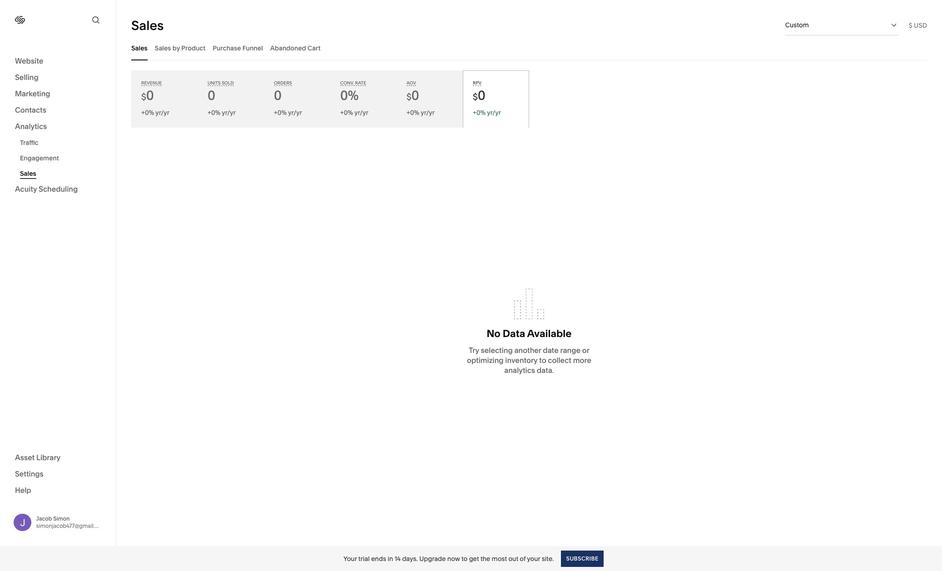 Task type: vqa. For each thing, say whether or not it's contained in the screenshot.


Task type: describe. For each thing, give the bounding box(es) containing it.
available
[[528, 328, 572, 340]]

0% inside conv. rate 0%
[[340, 88, 359, 103]]

by
[[173, 44, 180, 52]]

0% inside orders 0 0% yr/yr
[[278, 109, 287, 117]]

0% down aov
[[410, 109, 420, 117]]

simonjacob477@gmail.com
[[36, 523, 106, 529]]

0% down conv. rate 0% at the top
[[344, 109, 353, 117]]

engagement link
[[20, 150, 106, 166]]

settings link
[[15, 469, 101, 480]]

purchase funnel button
[[213, 35, 263, 60]]

purchase funnel
[[213, 44, 263, 52]]

0% yr/yr for conv. rate
[[344, 109, 369, 117]]

custom
[[786, 21, 809, 29]]

most
[[492, 555, 507, 563]]

of
[[520, 555, 526, 563]]

no data available
[[487, 328, 572, 340]]

acuity
[[15, 185, 37, 194]]

range
[[561, 346, 581, 355]]

website link
[[15, 56, 101, 67]]

engagement
[[20, 154, 59, 162]]

website
[[15, 56, 43, 65]]

more
[[574, 356, 592, 365]]

rpv
[[473, 80, 482, 85]]

sales by product button
[[155, 35, 206, 60]]

to for now
[[462, 555, 468, 563]]

$ for revenue
[[141, 92, 146, 102]]

contacts
[[15, 105, 46, 115]]

$ 0 for revenue
[[141, 88, 154, 103]]

simon
[[53, 515, 70, 522]]

$ 0 for aov
[[407, 88, 420, 103]]

yr/yr for rpv
[[487, 109, 501, 117]]

0 for aov
[[412, 88, 420, 103]]

0% yr/yr for revenue
[[145, 109, 169, 117]]

get
[[469, 555, 479, 563]]

your trial ends in 14 days. upgrade now to get the most out of your site.
[[344, 555, 554, 563]]

usd
[[915, 21, 928, 29]]

sales inside button
[[155, 44, 171, 52]]

in
[[388, 555, 393, 563]]

now
[[448, 555, 460, 563]]

or
[[583, 346, 590, 355]]

traffic link
[[20, 135, 106, 150]]

sales by product
[[155, 44, 206, 52]]

yr/yr for conv. rate
[[355, 109, 369, 117]]

aov
[[407, 80, 416, 85]]

0% inside units sold 0 0% yr/yr
[[211, 109, 221, 117]]

scheduling
[[39, 185, 78, 194]]

upgrade
[[420, 555, 446, 563]]

data.
[[537, 366, 554, 375]]

another
[[515, 346, 542, 355]]

yr/yr for revenue
[[156, 109, 169, 117]]

library
[[36, 453, 61, 462]]

0% down 'revenue'
[[145, 109, 154, 117]]

orders
[[274, 80, 292, 85]]

asset
[[15, 453, 35, 462]]

the
[[481, 555, 491, 563]]

jacob simon simonjacob477@gmail.com
[[36, 515, 106, 529]]



Task type: locate. For each thing, give the bounding box(es) containing it.
optimizing
[[467, 356, 504, 365]]

yr/yr for aov
[[421, 109, 435, 117]]

0 for rpv
[[478, 88, 486, 103]]

0 down units
[[208, 88, 216, 103]]

tab list containing sales
[[131, 35, 928, 60]]

abandoned cart button
[[270, 35, 321, 60]]

custom button
[[786, 15, 899, 35]]

4 0 from the left
[[412, 88, 420, 103]]

abandoned
[[270, 44, 306, 52]]

$ 0 down rpv
[[473, 88, 486, 103]]

0% yr/yr down 'revenue'
[[145, 109, 169, 117]]

abandoned cart
[[270, 44, 321, 52]]

4 0% yr/yr from the left
[[477, 109, 501, 117]]

0% down conv.
[[340, 88, 359, 103]]

1 0% yr/yr from the left
[[145, 109, 169, 117]]

5 yr/yr from the left
[[421, 109, 435, 117]]

0% yr/yr for aov
[[410, 109, 435, 117]]

marketing link
[[15, 89, 101, 100]]

2 0% yr/yr from the left
[[344, 109, 369, 117]]

$ 0 for rpv
[[473, 88, 486, 103]]

0% down units
[[211, 109, 221, 117]]

0 down 'revenue'
[[146, 88, 154, 103]]

sales button
[[131, 35, 148, 60]]

analytics
[[15, 122, 47, 131]]

contacts link
[[15, 105, 101, 116]]

0
[[146, 88, 154, 103], [208, 88, 216, 103], [274, 88, 282, 103], [412, 88, 420, 103], [478, 88, 486, 103]]

revenue
[[141, 80, 162, 85]]

sales
[[131, 18, 164, 33], [131, 44, 148, 52], [155, 44, 171, 52], [20, 170, 36, 178]]

acuity scheduling link
[[15, 184, 101, 195]]

to inside the try selecting another date range or optimizing inventory to collect more analytics data.
[[540, 356, 547, 365]]

$
[[909, 21, 913, 29], [141, 92, 146, 102], [407, 92, 412, 102], [473, 92, 478, 102]]

asset library link
[[15, 453, 101, 463]]

sales link
[[20, 166, 106, 181]]

settings
[[15, 469, 44, 478]]

product
[[181, 44, 206, 52]]

orders 0 0% yr/yr
[[274, 80, 302, 117]]

days.
[[402, 555, 418, 563]]

0 inside orders 0 0% yr/yr
[[274, 88, 282, 103]]

1 vertical spatial to
[[462, 555, 468, 563]]

1 $ 0 from the left
[[141, 88, 154, 103]]

yr/yr inside orders 0 0% yr/yr
[[288, 109, 302, 117]]

0% yr/yr down conv. rate 0% at the top
[[344, 109, 369, 117]]

try
[[469, 346, 479, 355]]

conv. rate 0%
[[340, 80, 366, 103]]

subscribe
[[567, 555, 599, 562]]

14
[[395, 555, 401, 563]]

0 down orders
[[274, 88, 282, 103]]

0 down aov
[[412, 88, 420, 103]]

$ left the usd
[[909, 21, 913, 29]]

0 down rpv
[[478, 88, 486, 103]]

jacob
[[36, 515, 52, 522]]

your
[[344, 555, 357, 563]]

data
[[503, 328, 526, 340]]

$ for rpv
[[473, 92, 478, 102]]

2 $ 0 from the left
[[407, 88, 420, 103]]

your
[[527, 555, 541, 563]]

$ for aov
[[407, 92, 412, 102]]

$ usd
[[909, 21, 928, 29]]

0% yr/yr for rpv
[[477, 109, 501, 117]]

$ 0 down 'revenue'
[[141, 88, 154, 103]]

2 0 from the left
[[208, 88, 216, 103]]

units
[[208, 80, 221, 85]]

marketing
[[15, 89, 50, 98]]

1 horizontal spatial $ 0
[[407, 88, 420, 103]]

acuity scheduling
[[15, 185, 78, 194]]

out
[[509, 555, 519, 563]]

to left get
[[462, 555, 468, 563]]

0% yr/yr
[[145, 109, 169, 117], [344, 109, 369, 117], [410, 109, 435, 117], [477, 109, 501, 117]]

2 yr/yr from the left
[[222, 109, 236, 117]]

selecting
[[481, 346, 513, 355]]

analytics
[[505, 366, 535, 375]]

try selecting another date range or optimizing inventory to collect more analytics data.
[[467, 346, 592, 375]]

0% down rpv
[[477, 109, 486, 117]]

$ 0 down aov
[[407, 88, 420, 103]]

3 0 from the left
[[274, 88, 282, 103]]

site.
[[542, 555, 554, 563]]

$ down rpv
[[473, 92, 478, 102]]

ends
[[371, 555, 386, 563]]

asset library
[[15, 453, 61, 462]]

3 $ 0 from the left
[[473, 88, 486, 103]]

conv.
[[340, 80, 354, 85]]

0 horizontal spatial to
[[462, 555, 468, 563]]

0 vertical spatial to
[[540, 356, 547, 365]]

units sold 0 0% yr/yr
[[208, 80, 236, 117]]

help
[[15, 486, 31, 495]]

subscribe button
[[562, 551, 604, 567]]

to for inventory
[[540, 356, 547, 365]]

funnel
[[243, 44, 263, 52]]

$ 0
[[141, 88, 154, 103], [407, 88, 420, 103], [473, 88, 486, 103]]

rate
[[355, 80, 366, 85]]

0 horizontal spatial $ 0
[[141, 88, 154, 103]]

3 yr/yr from the left
[[288, 109, 302, 117]]

inventory
[[506, 356, 538, 365]]

selling link
[[15, 72, 101, 83]]

purchase
[[213, 44, 241, 52]]

selling
[[15, 73, 38, 82]]

collect
[[548, 356, 572, 365]]

5 0 from the left
[[478, 88, 486, 103]]

yr/yr inside units sold 0 0% yr/yr
[[222, 109, 236, 117]]

analytics link
[[15, 121, 101, 132]]

help link
[[15, 485, 31, 495]]

traffic
[[20, 139, 38, 147]]

tab list
[[131, 35, 928, 60]]

1 horizontal spatial to
[[540, 356, 547, 365]]

4 yr/yr from the left
[[355, 109, 369, 117]]

2 horizontal spatial $ 0
[[473, 88, 486, 103]]

1 0 from the left
[[146, 88, 154, 103]]

cart
[[308, 44, 321, 52]]

1 yr/yr from the left
[[156, 109, 169, 117]]

trial
[[359, 555, 370, 563]]

0 inside units sold 0 0% yr/yr
[[208, 88, 216, 103]]

0 for revenue
[[146, 88, 154, 103]]

3 0% yr/yr from the left
[[410, 109, 435, 117]]

sold
[[222, 80, 234, 85]]

yr/yr
[[156, 109, 169, 117], [222, 109, 236, 117], [288, 109, 302, 117], [355, 109, 369, 117], [421, 109, 435, 117], [487, 109, 501, 117]]

0% down orders
[[278, 109, 287, 117]]

0% yr/yr down rpv
[[477, 109, 501, 117]]

$ down aov
[[407, 92, 412, 102]]

date
[[543, 346, 559, 355]]

0% yr/yr down aov
[[410, 109, 435, 117]]

$ down 'revenue'
[[141, 92, 146, 102]]

to up data. at bottom
[[540, 356, 547, 365]]

no
[[487, 328, 501, 340]]

6 yr/yr from the left
[[487, 109, 501, 117]]

0%
[[340, 88, 359, 103], [145, 109, 154, 117], [211, 109, 221, 117], [278, 109, 287, 117], [344, 109, 353, 117], [410, 109, 420, 117], [477, 109, 486, 117]]



